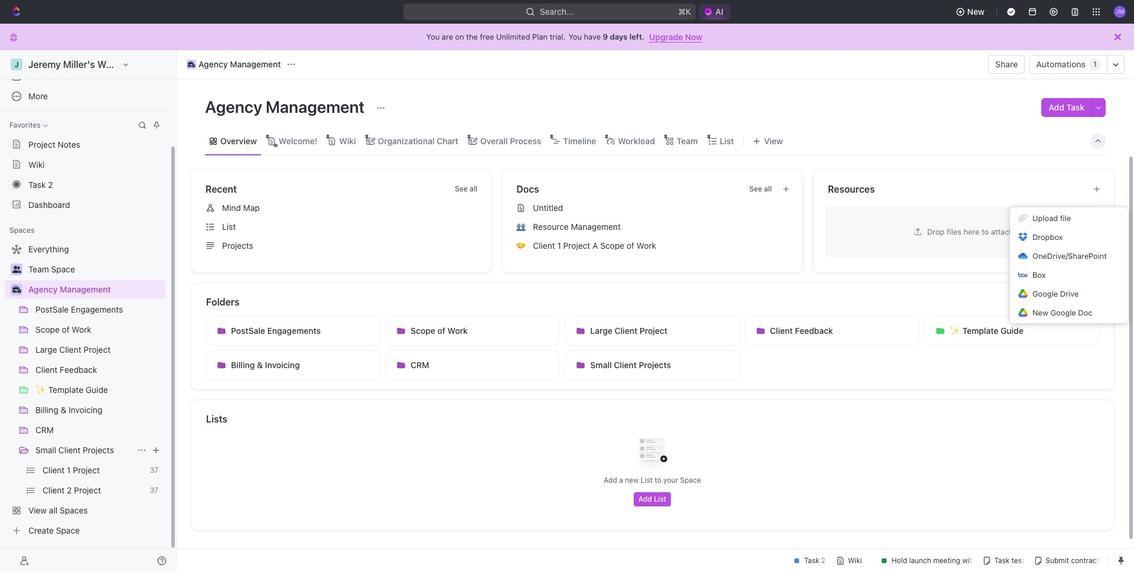 Task type: describe. For each thing, give the bounding box(es) containing it.
mind map
[[222, 203, 260, 213]]

lists
[[206, 414, 227, 424]]

small client projects button
[[565, 350, 740, 380]]

on
[[455, 32, 464, 41]]

billing
[[231, 360, 255, 370]]

here
[[964, 227, 980, 236]]

&
[[257, 360, 263, 370]]

google drive
[[1033, 289, 1079, 298]]

folders
[[206, 297, 240, 307]]

welcome!
[[279, 136, 317, 146]]

favorites
[[9, 121, 41, 129]]

upload
[[1033, 213, 1059, 223]]

add for add a new list to your space
[[604, 476, 617, 485]]

work inside "button"
[[448, 326, 468, 336]]

dashboards
[[28, 71, 74, 81]]

0 vertical spatial to
[[982, 227, 989, 236]]

plan
[[533, 32, 548, 41]]

‎task
[[28, 179, 46, 189]]

crm button
[[385, 350, 560, 380]]

favorites button
[[5, 118, 52, 132]]

postsale engagements button
[[206, 316, 381, 346]]

0 vertical spatial wiki
[[339, 136, 356, 146]]

guide
[[1001, 326, 1024, 336]]

projects inside small client projects link
[[83, 445, 114, 455]]

1 vertical spatial 1
[[558, 241, 561, 251]]

task
[[1067, 102, 1085, 112]]

new button
[[951, 2, 992, 21]]

dashboard link
[[5, 195, 165, 214]]

overview link
[[218, 133, 257, 149]]

small client projects inside button
[[591, 360, 671, 370]]

👥
[[517, 222, 526, 231]]

resources
[[828, 184, 875, 194]]

upgrade now link
[[650, 32, 703, 42]]

docs
[[517, 184, 539, 194]]

0 vertical spatial agency management
[[199, 59, 281, 69]]

1 vertical spatial agency management
[[205, 97, 368, 116]]

workload
[[618, 136, 655, 146]]

✨ template guide button
[[925, 316, 1100, 346]]

add task button
[[1042, 98, 1092, 117]]

new for new
[[968, 7, 985, 17]]

1 vertical spatial list link
[[201, 217, 487, 236]]

overall
[[481, 136, 508, 146]]

project for client 1 project a scope of work
[[564, 241, 591, 251]]

drop files here to attach
[[928, 227, 1014, 236]]

‎task 2 link
[[5, 175, 165, 194]]

projects inside small client projects button
[[639, 360, 671, 370]]

0 vertical spatial work
[[637, 241, 657, 251]]

welcome! link
[[276, 133, 317, 149]]

9
[[603, 32, 608, 41]]

organizational
[[378, 136, 435, 146]]

✨ template guide
[[950, 326, 1024, 336]]

new
[[625, 476, 639, 485]]

template
[[963, 326, 999, 336]]

mind map link
[[201, 199, 487, 217]]

add for add task
[[1049, 102, 1065, 112]]

1 see all button from the left
[[450, 182, 482, 196]]

tree inside sidebar navigation
[[5, 240, 165, 540]]

0 horizontal spatial agency management link
[[28, 280, 163, 299]]

untitled
[[533, 203, 563, 213]]

upload file
[[1033, 213, 1072, 223]]

overview
[[220, 136, 257, 146]]

recent
[[206, 184, 237, 194]]

new google doc
[[1033, 308, 1093, 317]]

add a new list to your space
[[604, 476, 701, 485]]

scope inside "button"
[[411, 326, 435, 336]]

a
[[593, 241, 598, 251]]

⌘k
[[679, 7, 692, 17]]

0 vertical spatial agency
[[199, 59, 228, 69]]

1 all from the left
[[470, 184, 478, 193]]

client 1 project a scope of work
[[533, 241, 657, 251]]

engagements
[[267, 326, 321, 336]]

now
[[685, 32, 703, 42]]

search...
[[540, 7, 574, 17]]

have
[[584, 32, 601, 41]]

0 vertical spatial 1
[[1094, 60, 1097, 69]]

days
[[610, 32, 628, 41]]

space
[[681, 476, 701, 485]]

no lists icon. image
[[629, 428, 676, 476]]

untitled link
[[512, 199, 798, 217]]

resource
[[533, 222, 569, 232]]

map
[[243, 203, 260, 213]]

list down mind
[[222, 222, 236, 232]]

large
[[591, 326, 613, 336]]

scope of work
[[411, 326, 468, 336]]

✨
[[950, 326, 961, 336]]

new for new google doc
[[1033, 308, 1049, 317]]

onedrive/sharepoint button
[[1011, 246, 1129, 265]]

notes
[[58, 139, 80, 149]]

postsale
[[231, 326, 265, 336]]

dropbox
[[1033, 232, 1063, 242]]

unlimited
[[496, 32, 530, 41]]

overall process
[[481, 136, 541, 146]]

automations
[[1037, 59, 1086, 69]]

left.
[[630, 32, 645, 41]]

google drive button
[[1011, 284, 1129, 303]]

list right new
[[641, 476, 653, 485]]

team
[[677, 136, 698, 146]]

add list
[[639, 495, 667, 504]]

0 vertical spatial wiki link
[[337, 133, 356, 149]]

new google doc button
[[1011, 303, 1129, 322]]

invoicing
[[265, 360, 300, 370]]

upgrade
[[650, 32, 683, 42]]

project for large client project
[[640, 326, 668, 336]]



Task type: locate. For each thing, give the bounding box(es) containing it.
1 see from the left
[[455, 184, 468, 193]]

are
[[442, 32, 453, 41]]

you left have
[[569, 32, 582, 41]]

to left your at bottom right
[[655, 476, 662, 485]]

attach
[[991, 227, 1014, 236]]

trial.
[[550, 32, 566, 41]]

2 vertical spatial project
[[640, 326, 668, 336]]

lists button
[[206, 412, 1100, 426]]

1 horizontal spatial you
[[569, 32, 582, 41]]

new inside button
[[1033, 308, 1049, 317]]

wiki link
[[337, 133, 356, 149], [5, 155, 165, 174]]

1 horizontal spatial to
[[982, 227, 989, 236]]

0 vertical spatial small
[[591, 360, 612, 370]]

2 horizontal spatial projects
[[639, 360, 671, 370]]

small client projects
[[591, 360, 671, 370], [35, 445, 114, 455]]

timeline link
[[561, 133, 596, 149]]

1 vertical spatial add
[[604, 476, 617, 485]]

see all button
[[450, 182, 482, 196], [745, 182, 777, 196]]

billing & invoicing button
[[206, 350, 381, 380]]

2 all from the left
[[764, 184, 772, 193]]

see all
[[455, 184, 478, 193], [750, 184, 772, 193]]

work up 'crm' button
[[448, 326, 468, 336]]

0 vertical spatial new
[[968, 7, 985, 17]]

1 horizontal spatial wiki link
[[337, 133, 356, 149]]

1 horizontal spatial agency management link
[[184, 57, 284, 72]]

list link
[[718, 133, 734, 149], [201, 217, 487, 236]]

2 vertical spatial projects
[[83, 445, 114, 455]]

drop
[[928, 227, 945, 236]]

scope of work button
[[385, 316, 560, 346]]

1 vertical spatial new
[[1033, 308, 1049, 317]]

2 see from the left
[[750, 184, 762, 193]]

1 horizontal spatial work
[[637, 241, 657, 251]]

to
[[982, 227, 989, 236], [655, 476, 662, 485]]

management inside sidebar navigation
[[60, 284, 111, 294]]

wiki link down project notes link
[[5, 155, 165, 174]]

list down the add a new list to your space
[[654, 495, 667, 504]]

wiki up ‎task
[[28, 159, 45, 169]]

2 horizontal spatial project
[[640, 326, 668, 336]]

0 horizontal spatial small client projects
[[35, 445, 114, 455]]

chart
[[437, 136, 459, 146]]

wiki right welcome!
[[339, 136, 356, 146]]

0 horizontal spatial see
[[455, 184, 468, 193]]

dashboards link
[[5, 67, 165, 86]]

dashboard
[[28, 199, 70, 210]]

2 vertical spatial add
[[639, 495, 652, 504]]

0 vertical spatial list link
[[718, 133, 734, 149]]

1 horizontal spatial small client projects
[[591, 360, 671, 370]]

0 vertical spatial scope
[[601, 241, 625, 251]]

1 vertical spatial agency management link
[[28, 280, 163, 299]]

1 vertical spatial to
[[655, 476, 662, 485]]

business time image
[[188, 61, 195, 67]]

1 down resource
[[558, 241, 561, 251]]

0 horizontal spatial see all button
[[450, 182, 482, 196]]

0 vertical spatial add
[[1049, 102, 1065, 112]]

1 horizontal spatial see all
[[750, 184, 772, 193]]

project inside sidebar navigation
[[28, 139, 55, 149]]

add inside button
[[1049, 102, 1065, 112]]

1 vertical spatial google
[[1051, 308, 1077, 317]]

large client project
[[591, 326, 668, 336]]

onedrive/sharepoint
[[1033, 251, 1107, 261]]

0 horizontal spatial scope
[[411, 326, 435, 336]]

🤝
[[517, 241, 526, 250]]

process
[[510, 136, 541, 146]]

1 vertical spatial project
[[564, 241, 591, 251]]

1 horizontal spatial new
[[1033, 308, 1049, 317]]

1 vertical spatial wiki
[[28, 159, 45, 169]]

google inside button
[[1051, 308, 1077, 317]]

tree containing agency management
[[5, 240, 165, 540]]

new inside 'button'
[[968, 7, 985, 17]]

list inside button
[[654, 495, 667, 504]]

1 see all from the left
[[455, 184, 478, 193]]

you
[[427, 32, 440, 41], [569, 32, 582, 41]]

tree
[[5, 240, 165, 540]]

agency right business time icon
[[28, 284, 58, 294]]

0 horizontal spatial wiki
[[28, 159, 45, 169]]

small client projects link
[[35, 441, 132, 460]]

2 see all button from the left
[[745, 182, 777, 196]]

mind
[[222, 203, 241, 213]]

agency management up welcome! link
[[205, 97, 368, 116]]

wiki link right welcome!
[[337, 133, 356, 149]]

2 vertical spatial agency
[[28, 284, 58, 294]]

0 vertical spatial projects
[[222, 241, 253, 251]]

wiki inside sidebar navigation
[[28, 159, 45, 169]]

client feedback button
[[745, 316, 920, 346]]

box button
[[1011, 265, 1129, 284]]

small inside small client projects link
[[35, 445, 56, 455]]

0 horizontal spatial list link
[[201, 217, 487, 236]]

add down the add a new list to your space
[[639, 495, 652, 504]]

1 horizontal spatial small
[[591, 360, 612, 370]]

1 vertical spatial scope
[[411, 326, 435, 336]]

google down google drive 'button'
[[1051, 308, 1077, 317]]

1 horizontal spatial list link
[[718, 133, 734, 149]]

free
[[480, 32, 494, 41]]

agency management
[[199, 59, 281, 69], [205, 97, 368, 116], [28, 284, 111, 294]]

google down box
[[1033, 289, 1059, 298]]

to right here
[[982, 227, 989, 236]]

work down untitled link
[[637, 241, 657, 251]]

0 horizontal spatial to
[[655, 476, 662, 485]]

1 vertical spatial of
[[438, 326, 446, 336]]

1 vertical spatial work
[[448, 326, 468, 336]]

postsale engagements
[[231, 326, 321, 336]]

business time image
[[12, 286, 21, 293]]

add left task
[[1049, 102, 1065, 112]]

0 horizontal spatial see all
[[455, 184, 478, 193]]

add
[[1049, 102, 1065, 112], [604, 476, 617, 485], [639, 495, 652, 504]]

0 horizontal spatial new
[[968, 7, 985, 17]]

1 horizontal spatial scope
[[601, 241, 625, 251]]

1 vertical spatial small
[[35, 445, 56, 455]]

1 horizontal spatial all
[[764, 184, 772, 193]]

0 horizontal spatial you
[[427, 32, 440, 41]]

share button
[[989, 55, 1026, 74]]

1 vertical spatial projects
[[639, 360, 671, 370]]

client feedback
[[770, 326, 834, 336]]

project
[[28, 139, 55, 149], [564, 241, 591, 251], [640, 326, 668, 336]]

workload link
[[616, 133, 655, 149]]

0 vertical spatial agency management link
[[184, 57, 284, 72]]

1 you from the left
[[427, 32, 440, 41]]

2 horizontal spatial add
[[1049, 102, 1065, 112]]

list right team
[[720, 136, 734, 146]]

small inside small client projects button
[[591, 360, 612, 370]]

0 horizontal spatial add
[[604, 476, 617, 485]]

of up 'crm' button
[[438, 326, 446, 336]]

project inside button
[[640, 326, 668, 336]]

billing & invoicing
[[231, 360, 300, 370]]

0 horizontal spatial project
[[28, 139, 55, 149]]

agency management link
[[184, 57, 284, 72], [28, 280, 163, 299]]

your
[[664, 476, 679, 485]]

all
[[470, 184, 478, 193], [764, 184, 772, 193]]

2 vertical spatial agency management
[[28, 284, 111, 294]]

project down favorites button
[[28, 139, 55, 149]]

0 vertical spatial small client projects
[[591, 360, 671, 370]]

1 horizontal spatial 1
[[1094, 60, 1097, 69]]

1 right automations
[[1094, 60, 1097, 69]]

you left are at top
[[427, 32, 440, 41]]

project notes link
[[5, 135, 165, 154]]

team link
[[675, 133, 698, 149]]

0 horizontal spatial wiki link
[[5, 155, 165, 174]]

1 vertical spatial agency
[[205, 97, 262, 116]]

see
[[455, 184, 468, 193], [750, 184, 762, 193]]

add for add list
[[639, 495, 652, 504]]

project notes
[[28, 139, 80, 149]]

0 vertical spatial of
[[627, 241, 635, 251]]

1 horizontal spatial project
[[564, 241, 591, 251]]

‎task 2
[[28, 179, 53, 189]]

0 horizontal spatial projects
[[83, 445, 114, 455]]

add left a
[[604, 476, 617, 485]]

file
[[1061, 213, 1072, 223]]

folders button
[[206, 295, 1084, 309]]

list
[[720, 136, 734, 146], [222, 222, 236, 232], [641, 476, 653, 485], [654, 495, 667, 504]]

2 you from the left
[[569, 32, 582, 41]]

agency management inside sidebar navigation
[[28, 284, 111, 294]]

0 vertical spatial google
[[1033, 289, 1059, 298]]

add inside button
[[639, 495, 652, 504]]

agency
[[199, 59, 228, 69], [205, 97, 262, 116], [28, 284, 58, 294]]

agency inside sidebar navigation
[[28, 284, 58, 294]]

1 vertical spatial wiki link
[[5, 155, 165, 174]]

project down 'folders' button
[[640, 326, 668, 336]]

of right a
[[627, 241, 635, 251]]

sidebar navigation
[[0, 50, 177, 572]]

1 vertical spatial small client projects
[[35, 445, 114, 455]]

agency up overview
[[205, 97, 262, 116]]

1 horizontal spatial add
[[639, 495, 652, 504]]

0 horizontal spatial small
[[35, 445, 56, 455]]

share
[[996, 59, 1019, 69]]

1 horizontal spatial see all button
[[745, 182, 777, 196]]

resource management
[[533, 222, 621, 232]]

projects inside 'projects' link
[[222, 241, 253, 251]]

1 horizontal spatial of
[[627, 241, 635, 251]]

1 horizontal spatial wiki
[[339, 136, 356, 146]]

agency right business time image
[[199, 59, 228, 69]]

google inside 'button'
[[1033, 289, 1059, 298]]

0 horizontal spatial of
[[438, 326, 446, 336]]

agency management right business time icon
[[28, 284, 111, 294]]

0 horizontal spatial all
[[470, 184, 478, 193]]

small client projects inside sidebar navigation
[[35, 445, 114, 455]]

wiki
[[339, 136, 356, 146], [28, 159, 45, 169]]

scope
[[601, 241, 625, 251], [411, 326, 435, 336]]

0 horizontal spatial work
[[448, 326, 468, 336]]

drive
[[1061, 289, 1079, 298]]

work
[[637, 241, 657, 251], [448, 326, 468, 336]]

1 horizontal spatial see
[[750, 184, 762, 193]]

doc
[[1079, 308, 1093, 317]]

feedback
[[795, 326, 834, 336]]

2 see all from the left
[[750, 184, 772, 193]]

spaces
[[9, 226, 34, 235]]

client inside sidebar navigation
[[58, 445, 81, 455]]

files
[[947, 227, 962, 236]]

add list button
[[634, 492, 671, 506]]

scope right a
[[601, 241, 625, 251]]

management
[[230, 59, 281, 69], [266, 97, 365, 116], [571, 222, 621, 232], [60, 284, 111, 294]]

add task
[[1049, 102, 1085, 112]]

projects link
[[201, 236, 487, 255]]

you are on the free unlimited plan trial. you have 9 days left. upgrade now
[[427, 32, 703, 42]]

0 vertical spatial project
[[28, 139, 55, 149]]

scope up crm
[[411, 326, 435, 336]]

of inside "button"
[[438, 326, 446, 336]]

0 horizontal spatial 1
[[558, 241, 561, 251]]

1 horizontal spatial projects
[[222, 241, 253, 251]]

project left a
[[564, 241, 591, 251]]

agency management right business time image
[[199, 59, 281, 69]]



Task type: vqa. For each thing, say whether or not it's contained in the screenshot.
the Assignees button
no



